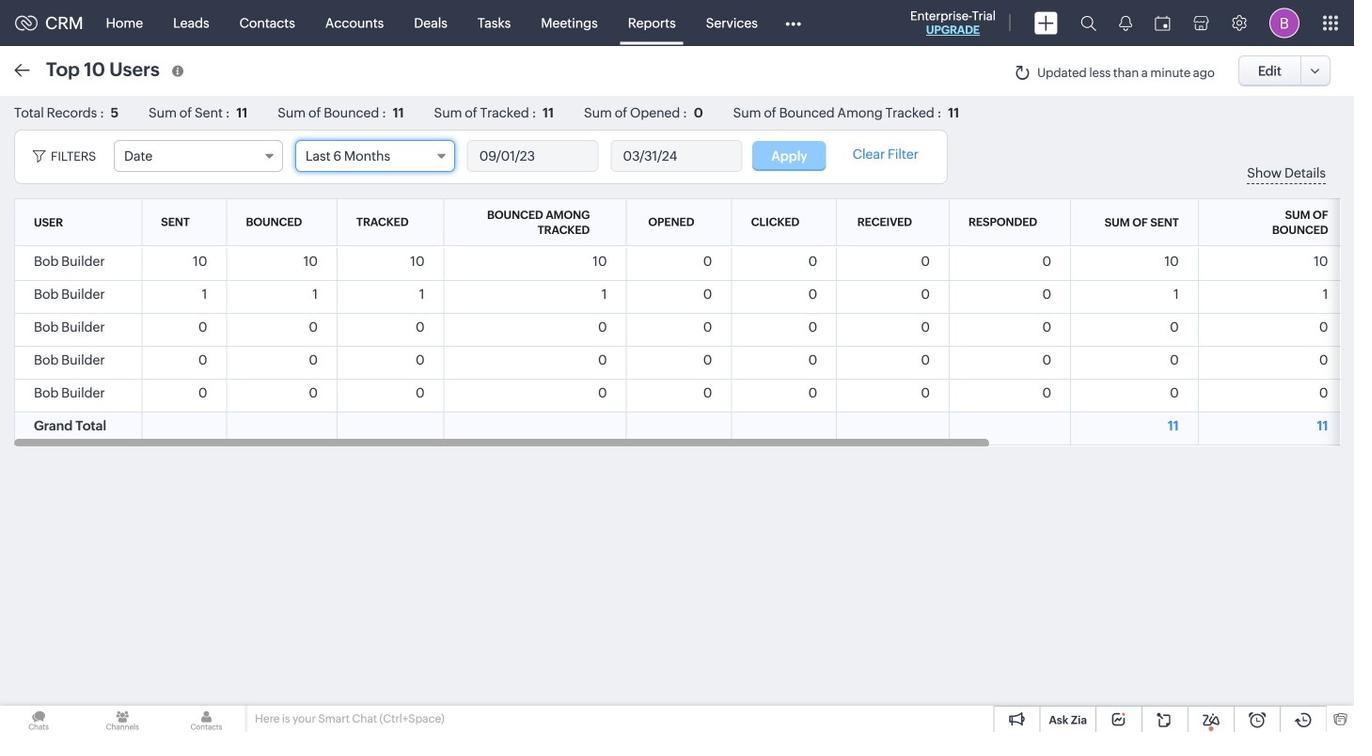 Task type: describe. For each thing, give the bounding box(es) containing it.
profile element
[[1258, 0, 1311, 46]]

logo image
[[15, 16, 38, 31]]

channels image
[[84, 706, 161, 733]]

contacts image
[[168, 706, 245, 733]]

profile image
[[1270, 8, 1300, 38]]

create menu element
[[1023, 0, 1069, 46]]



Task type: locate. For each thing, give the bounding box(es) containing it.
search image
[[1081, 15, 1097, 31]]

create menu image
[[1035, 12, 1058, 34]]

MM/DD/YY text field
[[612, 141, 742, 171]]

None field
[[114, 140, 283, 172], [295, 140, 455, 172], [114, 140, 283, 172], [295, 140, 455, 172]]

search element
[[1069, 0, 1108, 46]]

Other Modules field
[[773, 8, 813, 38]]

calendar image
[[1155, 16, 1171, 31]]

signals image
[[1119, 15, 1132, 31]]

MM/DD/YY text field
[[468, 141, 598, 171]]

signals element
[[1108, 0, 1144, 46]]

chats image
[[0, 706, 77, 733]]



Task type: vqa. For each thing, say whether or not it's contained in the screenshot.
Search text field
no



